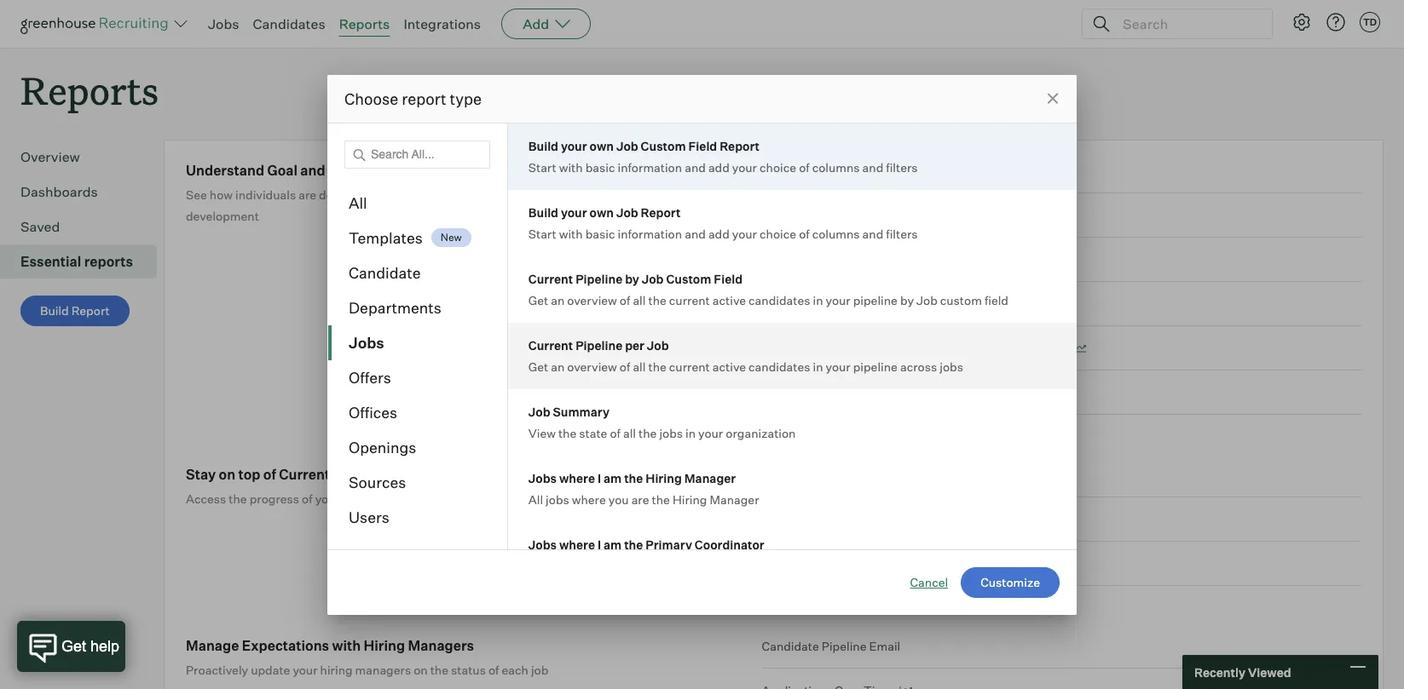 Task type: locate. For each thing, give the bounding box(es) containing it.
0 vertical spatial own
[[590, 139, 614, 153]]

1 horizontal spatial candidate
[[762, 640, 819, 654]]

job down personal
[[617, 205, 639, 220]]

reports
[[339, 15, 390, 32], [20, 65, 159, 115]]

by up per
[[625, 272, 639, 286]]

status
[[451, 664, 486, 678]]

0 vertical spatial goal
[[267, 162, 298, 179]]

of inside current pipeline per job get an overview of all the current active candidates in your pipeline across jobs
[[620, 359, 631, 374]]

own
[[590, 139, 614, 153], [554, 188, 577, 202], [590, 205, 614, 220]]

to
[[794, 297, 805, 311], [794, 386, 805, 400]]

0 vertical spatial to
[[794, 297, 805, 311]]

with up managers
[[332, 638, 361, 655]]

1 vertical spatial i
[[598, 538, 601, 552]]

report inside build your own job report start with basic information and add your choice of columns and filters
[[641, 205, 681, 220]]

jobs right across
[[940, 359, 964, 374]]

0 vertical spatial choice
[[760, 160, 797, 174]]

all down per
[[633, 359, 646, 374]]

choice up current pipeline by job custom field get an overview of all the current active candidates in your pipeline by job custom field
[[760, 226, 797, 241]]

1 vertical spatial active
[[713, 359, 746, 374]]

greenhouse recruiting image
[[20, 14, 174, 34]]

field
[[689, 139, 717, 153], [714, 272, 743, 286]]

add up build your own job report start with basic information and add your choice of columns and filters
[[709, 160, 730, 174]]

all inside job summary view the state of all the jobs in your organization
[[623, 426, 636, 441]]

own inside build your own job custom field report start with basic information and add your choice of columns and filters
[[590, 139, 614, 153]]

0 vertical spatial jobs
[[940, 359, 964, 374]]

0 vertical spatial start
[[529, 160, 557, 174]]

active
[[713, 293, 746, 307], [713, 359, 746, 374]]

1 start from the top
[[529, 160, 557, 174]]

of right state
[[610, 426, 621, 441]]

1 vertical spatial candidate
[[762, 640, 819, 654]]

reports up choose
[[339, 15, 390, 32]]

on down managers
[[414, 664, 428, 678]]

0 vertical spatial i
[[598, 471, 601, 486]]

of right top
[[263, 467, 276, 484]]

1 pipeline from the top
[[854, 293, 898, 307]]

jobs right process
[[546, 493, 569, 507]]

filters
[[886, 160, 918, 174], [886, 226, 918, 241]]

basic inside build your own job custom field report start with basic information and add your choice of columns and filters
[[586, 160, 615, 174]]

build down the essential
[[40, 304, 69, 318]]

build your own job custom field report start with basic information and add your choice of columns and filters
[[529, 139, 918, 174]]

1 vertical spatial jobs
[[660, 426, 683, 441]]

1 vertical spatial columns
[[813, 226, 860, 241]]

custom down build your own job report start with basic information and add your choice of columns and filters
[[666, 272, 712, 286]]

current down their
[[529, 272, 573, 286]]

and right goals
[[863, 160, 884, 174]]

td button
[[1357, 9, 1384, 36]]

to left 'review' at top
[[794, 297, 805, 311]]

custom up "team"
[[641, 139, 686, 153]]

build report button
[[20, 296, 129, 327]]

active inside current pipeline per job get an overview of all the current active candidates in your pipeline across jobs
[[713, 359, 746, 374]]

of left goals
[[799, 160, 810, 174]]

0 vertical spatial an
[[551, 293, 565, 307]]

candidate pipeline email
[[762, 640, 901, 654]]

0 vertical spatial active
[[713, 293, 746, 307]]

1 horizontal spatial jobs
[[660, 426, 683, 441]]

add up current pipeline by job custom field get an overview of all the current active candidates in your pipeline by job custom field
[[709, 226, 730, 241]]

1 vertical spatial time
[[762, 297, 791, 311]]

are
[[299, 188, 316, 202], [632, 493, 650, 507]]

hiring inside "manage expectations with hiring managers proactively update your hiring managers on the status of each job"
[[364, 638, 405, 655]]

0 vertical spatial pipeline
[[854, 293, 898, 307]]

hiring up managers
[[364, 638, 405, 655]]

offers
[[349, 368, 391, 387]]

build down their
[[529, 205, 559, 220]]

start
[[529, 160, 557, 174], [529, 226, 557, 241]]

2 vertical spatial jobs
[[546, 493, 569, 507]]

view
[[529, 426, 556, 441]]

with down personal
[[559, 226, 583, 241]]

1 vertical spatial on
[[414, 664, 428, 678]]

build inside build your own job report start with basic information and add your choice of columns and filters
[[529, 205, 559, 220]]

current inside current pipeline by job custom field get an overview of all the current active candidates in your pipeline by job custom field
[[669, 293, 710, 307]]

attainment for time to approve offer goal attainment
[[916, 386, 979, 400]]

current up job summary view the state of all the jobs in your organization
[[669, 359, 710, 374]]

build up their
[[529, 139, 559, 153]]

current up summary
[[529, 338, 573, 353]]

active up organization
[[713, 359, 746, 374]]

jobs up jobs where i am the hiring manager all jobs where you are the hiring manager in the bottom of the page
[[660, 426, 683, 441]]

job left custom
[[917, 293, 938, 307]]

where
[[559, 471, 595, 486], [572, 493, 606, 507], [559, 538, 595, 552]]

1 vertical spatial by
[[901, 293, 914, 307]]

candidates link
[[253, 15, 325, 32]]

information inside build your own job report start with basic information and add your choice of columns and filters
[[618, 226, 682, 241]]

candidates inside current pipeline per job get an overview of all the current active candidates in your pipeline across jobs
[[749, 359, 811, 374]]

1 vertical spatial in
[[813, 359, 823, 374]]

1 basic from the top
[[586, 160, 615, 174]]

choice
[[760, 160, 797, 174], [760, 226, 797, 241]]

1 vertical spatial choice
[[760, 226, 797, 241]]

2 add from the top
[[709, 226, 730, 241]]

am for primary
[[604, 538, 622, 552]]

jobs
[[940, 359, 964, 374], [660, 426, 683, 441], [546, 493, 569, 507]]

field down build your own job report start with basic information and add your choice of columns and filters
[[714, 272, 743, 286]]

the inside stay on top of current recruiting activity access the progress of your company's current hiring process
[[229, 492, 247, 507]]

0 horizontal spatial candidate
[[349, 263, 421, 282]]

time
[[883, 164, 912, 178], [762, 297, 791, 311], [762, 386, 791, 400]]

hiring
[[646, 471, 682, 486], [673, 493, 707, 507], [364, 638, 405, 655]]

manage expectations with hiring managers proactively update your hiring managers on the status of each job
[[186, 638, 549, 678]]

of down individual
[[799, 226, 810, 241]]

columns inside build your own job custom field report start with basic information and add your choice of columns and filters
[[813, 160, 860, 174]]

0 horizontal spatial on
[[219, 467, 236, 484]]

0 vertical spatial candidate
[[349, 263, 421, 282]]

choice inside build your own job report start with basic information and add your choice of columns and filters
[[760, 226, 797, 241]]

1 horizontal spatial report
[[641, 205, 681, 220]]

1 vertical spatial report
[[641, 205, 681, 220]]

recruiting
[[333, 467, 403, 484]]

configure image
[[1292, 12, 1313, 32]]

2 vertical spatial where
[[559, 538, 595, 552]]

custom inside current pipeline by job custom field get an overview of all the current active candidates in your pipeline by job custom field
[[666, 272, 712, 286]]

2 vertical spatial goal
[[888, 386, 913, 400]]

1 columns from the top
[[813, 160, 860, 174]]

2 basic from the top
[[586, 226, 615, 241]]

and
[[685, 160, 706, 174], [863, 160, 884, 174], [301, 162, 326, 179], [367, 188, 388, 202], [631, 188, 652, 202], [685, 226, 706, 241], [863, 226, 884, 241]]

1 vertical spatial where
[[572, 493, 606, 507]]

to left approve
[[794, 386, 805, 400]]

1 vertical spatial hiring
[[673, 493, 707, 507]]

2 active from the top
[[713, 359, 746, 374]]

2 horizontal spatial goal
[[923, 297, 949, 311]]

1 horizontal spatial reports
[[339, 15, 390, 32]]

report down "team"
[[641, 205, 681, 220]]

jobs inside job summary view the state of all the jobs in your organization
[[660, 426, 683, 441]]

1 horizontal spatial hiring
[[450, 492, 482, 507]]

job
[[617, 139, 639, 153], [617, 205, 639, 220], [642, 272, 664, 286], [917, 293, 938, 307], [647, 338, 669, 353], [529, 405, 551, 419]]

1 vertical spatial an
[[551, 359, 565, 374]]

all up per
[[633, 293, 646, 307]]

1 filters from the top
[[886, 160, 918, 174]]

goal up individuals
[[267, 162, 298, 179]]

of up per
[[620, 293, 631, 307]]

0 vertical spatial current
[[669, 293, 710, 307]]

basic
[[586, 160, 615, 174], [586, 226, 615, 241]]

job for build your own job report start with basic information and add your choice of columns and filters
[[617, 205, 639, 220]]

your inside job summary view the state of all the jobs in your organization
[[699, 426, 723, 441]]

report up build your own job report start with basic information and add your choice of columns and filters
[[720, 139, 760, 153]]

own inside build your own job report start with basic information and add your choice of columns and filters
[[590, 205, 614, 220]]

0 horizontal spatial report
[[71, 304, 110, 318]]

am up you
[[604, 471, 622, 486]]

0 vertical spatial attainment
[[328, 162, 404, 179]]

pipeline right 'review' at top
[[854, 293, 898, 307]]

current for get
[[529, 272, 573, 286]]

candidates up approve
[[749, 359, 811, 374]]

2 overview from the top
[[567, 359, 617, 374]]

2 icon chart link from the top
[[762, 670, 1362, 690]]

1 vertical spatial get
[[529, 359, 549, 374]]

0 vertical spatial get
[[529, 293, 549, 307]]

type
[[450, 89, 482, 108]]

0 vertical spatial columns
[[813, 160, 860, 174]]

own for basic
[[590, 205, 614, 220]]

2 get from the top
[[529, 359, 549, 374]]

1 horizontal spatial are
[[632, 493, 650, 507]]

report inside build your own job custom field report start with basic information and add your choice of columns and filters
[[720, 139, 760, 153]]

manager
[[685, 471, 736, 486], [710, 493, 760, 507]]

current inside current pipeline per job get an overview of all the current active candidates in your pipeline across jobs
[[669, 359, 710, 374]]

0 vertical spatial filters
[[886, 160, 918, 174]]

build inside build your own job custom field report start with basic information and add your choice of columns and filters
[[529, 139, 559, 153]]

essential reports link
[[20, 252, 150, 272]]

2 i from the top
[[598, 538, 601, 552]]

reports down greenhouse recruiting 'image'
[[20, 65, 159, 115]]

1 vertical spatial add
[[709, 226, 730, 241]]

Search text field
[[1119, 12, 1257, 36]]

1 am from the top
[[604, 471, 622, 486]]

start down their
[[529, 226, 557, 241]]

build for build your own job custom field report
[[529, 139, 559, 153]]

2 vertical spatial with
[[332, 638, 361, 655]]

hiring left managers
[[320, 664, 353, 678]]

0 vertical spatial icon chart link
[[762, 327, 1362, 371]]

and right defining
[[367, 188, 388, 202]]

candidate for candidate pipeline email
[[762, 640, 819, 654]]

all up templates at the left of the page
[[349, 193, 367, 212]]

add button
[[502, 9, 591, 39]]

of
[[799, 160, 810, 174], [799, 226, 810, 241], [620, 293, 631, 307], [620, 359, 631, 374], [610, 426, 621, 441], [263, 467, 276, 484], [302, 492, 313, 507], [489, 664, 499, 678]]

of down per
[[620, 359, 631, 374]]

2 vertical spatial time
[[762, 386, 791, 400]]

own right their
[[554, 188, 577, 202]]

current
[[669, 293, 710, 307], [669, 359, 710, 374], [406, 492, 447, 507]]

basic down personal
[[586, 226, 615, 241]]

0 vertical spatial all
[[349, 193, 367, 212]]

current pipeline per job get an overview of all the current active candidates in your pipeline across jobs
[[529, 338, 964, 374]]

your inside "manage expectations with hiring managers proactively update your hiring managers on the status of each job"
[[293, 664, 318, 678]]

0 horizontal spatial by
[[625, 272, 639, 286]]

candidate inside choose report type dialog
[[349, 263, 421, 282]]

2 vertical spatial current
[[279, 467, 330, 484]]

pipeline down personal
[[576, 272, 623, 286]]

current down "activity"
[[406, 492, 447, 507]]

2 vertical spatial report
[[71, 304, 110, 318]]

metrics
[[407, 162, 457, 179]]

field inside build your own job custom field report start with basic information and add your choice of columns and filters
[[689, 139, 717, 153]]

the inside current pipeline by job custom field get an overview of all the current active candidates in your pipeline by job custom field
[[649, 293, 667, 307]]

td
[[1364, 16, 1377, 28]]

2 vertical spatial current
[[406, 492, 447, 507]]

to for review
[[794, 297, 805, 311]]

1 vertical spatial goal
[[923, 297, 949, 311]]

dashboards
[[20, 184, 98, 201]]

in inside job summary view the state of all the jobs in your organization
[[686, 426, 696, 441]]

pipeline
[[854, 293, 898, 307], [854, 359, 898, 374]]

jobs inside jobs where i am the hiring manager all jobs where you are the hiring manager
[[529, 471, 557, 486]]

0 horizontal spatial jobs
[[546, 493, 569, 507]]

pipeline
[[576, 272, 623, 286], [576, 338, 623, 353], [822, 640, 867, 654]]

time right over
[[883, 164, 912, 178]]

pipeline left email
[[822, 640, 867, 654]]

pipeline up offer
[[854, 359, 898, 374]]

icon chart image
[[918, 167, 931, 176], [1074, 345, 1087, 353], [986, 389, 999, 398], [900, 688, 912, 690]]

current up current pipeline per job get an overview of all the current active candidates in your pipeline across jobs
[[669, 293, 710, 307]]

1 active from the top
[[713, 293, 746, 307]]

1 overview from the top
[[567, 293, 617, 307]]

all right state
[[623, 426, 636, 441]]

candidates
[[749, 293, 811, 307], [749, 359, 811, 374]]

filters up time to review applications goal attainment
[[886, 226, 918, 241]]

pipeline inside current pipeline by job custom field get an overview of all the current active candidates in your pipeline by job custom field
[[576, 272, 623, 286]]

job for current pipeline per job get an overview of all the current active candidates in your pipeline across jobs
[[647, 338, 669, 353]]

custom inside build your own job custom field report start with basic information and add your choice of columns and filters
[[641, 139, 686, 153]]

choose report type dialog
[[328, 75, 1077, 615]]

job inside build your own job report start with basic information and add your choice of columns and filters
[[617, 205, 639, 220]]

0 vertical spatial hiring
[[646, 471, 682, 486]]

manager up coordinator
[[710, 493, 760, 507]]

all inside jobs where i am the hiring manager all jobs where you are the hiring manager
[[529, 493, 543, 507]]

2 vertical spatial build
[[40, 304, 69, 318]]

own for start
[[590, 139, 614, 153]]

all
[[633, 293, 646, 307], [633, 359, 646, 374], [623, 426, 636, 441]]

hiring
[[450, 492, 482, 507], [320, 664, 353, 678]]

all down view at the bottom left
[[529, 493, 543, 507]]

choice left goals
[[760, 160, 797, 174]]

0 vertical spatial basic
[[586, 160, 615, 174]]

basic up personal
[[586, 160, 615, 174]]

1 horizontal spatial goal
[[888, 386, 913, 400]]

your inside current pipeline by job custom field get an overview of all the current active candidates in your pipeline by job custom field
[[826, 293, 851, 307]]

in left applications
[[813, 293, 823, 307]]

of inside build your own job custom field report start with basic information and add your choice of columns and filters
[[799, 160, 810, 174]]

recently viewed
[[1195, 666, 1292, 680]]

2 filters from the top
[[886, 226, 918, 241]]

activity
[[405, 467, 457, 484]]

integrations link
[[404, 15, 481, 32]]

i inside jobs where i am the hiring manager all jobs where you are the hiring manager
[[598, 471, 601, 486]]

am inside jobs where i am the hiring manager all jobs where you are the hiring manager
[[604, 471, 622, 486]]

1 add from the top
[[709, 160, 730, 174]]

candidates up current pipeline per job get an overview of all the current active candidates in your pipeline across jobs
[[749, 293, 811, 307]]

2 vertical spatial in
[[686, 426, 696, 441]]

2 columns from the top
[[813, 226, 860, 241]]

0 vertical spatial hiring
[[450, 492, 482, 507]]

jobs inside current pipeline per job get an overview of all the current active candidates in your pipeline across jobs
[[940, 359, 964, 374]]

each
[[502, 664, 529, 678]]

field for current
[[714, 272, 743, 286]]

goal right applications
[[923, 297, 949, 311]]

in inside current pipeline per job get an overview of all the current active candidates in your pipeline across jobs
[[813, 359, 823, 374]]

2 an from the top
[[551, 359, 565, 374]]

jobs up process
[[529, 471, 557, 486]]

custom for the
[[666, 272, 712, 286]]

manager down organization
[[685, 471, 736, 486]]

am down you
[[604, 538, 622, 552]]

current up progress
[[279, 467, 330, 484]]

proactively
[[186, 664, 248, 678]]

goal
[[267, 162, 298, 179], [923, 297, 949, 311], [888, 386, 913, 400]]

by left custom
[[901, 293, 914, 307]]

1 get from the top
[[529, 293, 549, 307]]

1 vertical spatial pipeline
[[576, 338, 623, 353]]

are left defining
[[299, 188, 316, 202]]

overview inside current pipeline per job get an overview of all the current active candidates in your pipeline across jobs
[[567, 359, 617, 374]]

with inside "manage expectations with hiring managers proactively update your hiring managers on the status of each job"
[[332, 638, 361, 655]]

defining
[[319, 188, 365, 202]]

current
[[529, 272, 573, 286], [529, 338, 573, 353], [279, 467, 330, 484]]

2 vertical spatial all
[[623, 426, 636, 441]]

2 start from the top
[[529, 226, 557, 241]]

1 vertical spatial attainment
[[951, 297, 1014, 311]]

time to review applications goal attainment link
[[762, 282, 1362, 327]]

1 an from the top
[[551, 293, 565, 307]]

0 vertical spatial all
[[633, 293, 646, 307]]

0 vertical spatial in
[[813, 293, 823, 307]]

information down "team"
[[618, 226, 682, 241]]

an
[[551, 293, 565, 307], [551, 359, 565, 374]]

offices
[[349, 403, 398, 422]]

1 information from the top
[[618, 160, 682, 174]]

0 vertical spatial build
[[529, 139, 559, 153]]

stay
[[186, 467, 216, 484]]

field up build your own job report start with basic information and add your choice of columns and filters
[[689, 139, 717, 153]]

with up personal
[[559, 160, 583, 174]]

field inside current pipeline by job custom field get an overview of all the current active candidates in your pipeline by job custom field
[[714, 272, 743, 286]]

0 vertical spatial field
[[689, 139, 717, 153]]

report inside "button"
[[71, 304, 110, 318]]

1 i from the top
[[598, 471, 601, 486]]

1 vertical spatial build
[[529, 205, 559, 220]]

0 vertical spatial overview
[[567, 293, 617, 307]]

over
[[854, 164, 880, 178]]

jobs
[[208, 15, 239, 32], [349, 333, 384, 352], [529, 471, 557, 486], [529, 538, 557, 552]]

1 vertical spatial own
[[554, 188, 577, 202]]

active up current pipeline per job get an overview of all the current active candidates in your pipeline across jobs
[[713, 293, 746, 307]]

time left 'review' at top
[[762, 297, 791, 311]]

1 vertical spatial filters
[[886, 226, 918, 241]]

2 horizontal spatial report
[[720, 139, 760, 153]]

in left organization
[[686, 426, 696, 441]]

1 vertical spatial start
[[529, 226, 557, 241]]

start up their
[[529, 160, 557, 174]]

1 vertical spatial current
[[529, 338, 573, 353]]

active inside current pipeline by job custom field get an overview of all the current active candidates in your pipeline by job custom field
[[713, 293, 746, 307]]

0 vertical spatial pipeline
[[576, 272, 623, 286]]

how
[[210, 188, 233, 202]]

hiring left process
[[450, 492, 482, 507]]

2 am from the top
[[604, 538, 622, 552]]

i for primary
[[598, 538, 601, 552]]

1 vertical spatial are
[[632, 493, 650, 507]]

2 information from the top
[[618, 226, 682, 241]]

custom
[[641, 139, 686, 153], [666, 272, 712, 286]]

current inside current pipeline by job custom field get an overview of all the current active candidates in your pipeline by job custom field
[[529, 272, 573, 286]]

time up organization
[[762, 386, 791, 400]]

1 vertical spatial custom
[[666, 272, 712, 286]]

1 vertical spatial all
[[529, 493, 543, 507]]

understand
[[186, 162, 265, 179]]

job inside build your own job custom field report start with basic information and add your choice of columns and filters
[[617, 139, 639, 153]]

1 vertical spatial to
[[794, 386, 805, 400]]

1 to from the top
[[794, 297, 805, 311]]

build
[[529, 139, 559, 153], [529, 205, 559, 220], [40, 304, 69, 318]]

add
[[523, 15, 549, 32]]

your inside current pipeline per job get an overview of all the current active candidates in your pipeline across jobs
[[826, 359, 851, 374]]

0 horizontal spatial are
[[299, 188, 316, 202]]

columns
[[813, 160, 860, 174], [813, 226, 860, 241]]

2 choice from the top
[[760, 226, 797, 241]]

and up build your own job report start with basic information and add your choice of columns and filters
[[685, 160, 706, 174]]

build inside "button"
[[40, 304, 69, 318]]

hiring up primary
[[673, 493, 707, 507]]

Search All... text field
[[345, 140, 490, 168]]

in up approve
[[813, 359, 823, 374]]

pipeline for all
[[576, 338, 623, 353]]

in
[[813, 293, 823, 307], [813, 359, 823, 374], [686, 426, 696, 441]]

job up per
[[642, 272, 664, 286]]

i down state
[[598, 471, 601, 486]]

0 vertical spatial am
[[604, 471, 622, 486]]

job inside current pipeline per job get an overview of all the current active candidates in your pipeline across jobs
[[647, 338, 669, 353]]

0 horizontal spatial reports
[[20, 65, 159, 115]]

1 vertical spatial am
[[604, 538, 622, 552]]

report
[[720, 139, 760, 153], [641, 205, 681, 220], [71, 304, 110, 318]]

overview
[[567, 293, 617, 307], [567, 359, 617, 374]]

of left each
[[489, 664, 499, 678]]

1 horizontal spatial on
[[414, 664, 428, 678]]

pipeline inside current pipeline per job get an overview of all the current active candidates in your pipeline across jobs
[[576, 338, 623, 353]]

1 choice from the top
[[760, 160, 797, 174]]

information
[[618, 160, 682, 174], [618, 226, 682, 241]]

job up personal
[[617, 139, 639, 153]]

1 icon chart link from the top
[[762, 327, 1362, 371]]

2 candidates from the top
[[749, 359, 811, 374]]

1 vertical spatial all
[[633, 359, 646, 374]]

job right per
[[647, 338, 669, 353]]

1 vertical spatial with
[[559, 226, 583, 241]]

pipeline inside current pipeline per job get an overview of all the current active candidates in your pipeline across jobs
[[854, 359, 898, 374]]

by
[[625, 272, 639, 286], [901, 293, 914, 307]]

pipeline left per
[[576, 338, 623, 353]]

jobs inside jobs where i am the hiring manager all jobs where you are the hiring manager
[[546, 493, 569, 507]]

0 vertical spatial custom
[[641, 139, 686, 153]]

current for overview
[[529, 338, 573, 353]]

goal for time to review applications goal attainment
[[923, 297, 949, 311]]

0 horizontal spatial goal
[[267, 162, 298, 179]]

0 vertical spatial reports
[[339, 15, 390, 32]]

0 vertical spatial information
[[618, 160, 682, 174]]

are right you
[[632, 493, 650, 507]]

1 horizontal spatial by
[[901, 293, 914, 307]]

1 vertical spatial hiring
[[320, 664, 353, 678]]

0 vertical spatial where
[[559, 471, 595, 486]]

2 vertical spatial attainment
[[916, 386, 979, 400]]

current pipeline by job custom field get an overview of all the current active candidates in your pipeline by job custom field
[[529, 272, 1009, 307]]

goal right offer
[[888, 386, 913, 400]]

1 candidates from the top
[[749, 293, 811, 307]]

choice inside build your own job custom field report start with basic information and add your choice of columns and filters
[[760, 160, 797, 174]]

2 pipeline from the top
[[854, 359, 898, 374]]

am for hiring
[[604, 471, 622, 486]]

1 vertical spatial overview
[[567, 359, 617, 374]]

own up personal
[[590, 139, 614, 153]]

filters inside build your own job report start with basic information and add your choice of columns and filters
[[886, 226, 918, 241]]

2 to from the top
[[794, 386, 805, 400]]

current inside current pipeline per job get an overview of all the current active candidates in your pipeline across jobs
[[529, 338, 573, 353]]

job up view at the bottom left
[[529, 405, 551, 419]]

for
[[508, 188, 523, 202]]

with
[[559, 160, 583, 174], [559, 226, 583, 241], [332, 638, 361, 655]]

on left top
[[219, 467, 236, 484]]

hiring inside stay on top of current recruiting activity access the progress of your company's current hiring process
[[450, 492, 482, 507]]



Task type: describe. For each thing, give the bounding box(es) containing it.
candidate pipeline email link
[[762, 638, 1362, 670]]

of inside "manage expectations with hiring managers proactively update your hiring managers on the status of each job"
[[489, 664, 499, 678]]

essential
[[20, 253, 81, 271]]

organization
[[726, 426, 796, 441]]

and left "team"
[[631, 188, 652, 202]]

individuals
[[235, 188, 296, 202]]

are inside understand goal and attainment metrics see how individuals are defining and accomplishing goals for their own personal and team development
[[299, 188, 316, 202]]

applications
[[850, 297, 920, 311]]

time for approve
[[762, 386, 791, 400]]

see
[[186, 188, 207, 202]]

0 horizontal spatial all
[[349, 193, 367, 212]]

saved link
[[20, 217, 150, 237]]

goal inside understand goal and attainment metrics see how individuals are defining and accomplishing goals for their own personal and team development
[[267, 162, 298, 179]]

custom for and
[[641, 139, 686, 153]]

cancel
[[910, 575, 949, 590]]

i for hiring
[[598, 471, 601, 486]]

1 vertical spatial manager
[[710, 493, 760, 507]]

start inside build your own job report start with basic information and add your choice of columns and filters
[[529, 226, 557, 241]]

candidates
[[253, 15, 325, 32]]

filters inside build your own job custom field report start with basic information and add your choice of columns and filters
[[886, 160, 918, 174]]

own inside understand goal and attainment metrics see how individuals are defining and accomplishing goals for their own personal and team development
[[554, 188, 577, 202]]

with inside build your own job custom field report start with basic information and add your choice of columns and filters
[[559, 160, 583, 174]]

sources
[[349, 473, 406, 492]]

of inside build your own job report start with basic information and add your choice of columns and filters
[[799, 226, 810, 241]]

templates
[[349, 228, 423, 247]]

individual
[[762, 164, 817, 178]]

with inside build your own job report start with basic information and add your choice of columns and filters
[[559, 226, 583, 241]]

viewed
[[1249, 666, 1292, 680]]

to for approve
[[794, 386, 805, 400]]

reports link
[[339, 15, 390, 32]]

development
[[186, 209, 259, 224]]

job for build your own job custom field report start with basic information and add your choice of columns and filters
[[617, 139, 639, 153]]

in inside current pipeline by job custom field get an overview of all the current active candidates in your pipeline by job custom field
[[813, 293, 823, 307]]

td button
[[1360, 12, 1381, 32]]

time to review applications goal attainment
[[762, 297, 1014, 311]]

and down over
[[863, 226, 884, 241]]

jobs for are
[[546, 493, 569, 507]]

basic inside build your own job report start with basic information and add your choice of columns and filters
[[586, 226, 615, 241]]

attainment inside understand goal and attainment metrics see how individuals are defining and accomplishing goals for their own personal and team development
[[328, 162, 404, 179]]

pipeline for overview
[[576, 272, 623, 286]]

per
[[625, 338, 645, 353]]

coordinator
[[695, 538, 765, 552]]

information inside build your own job custom field report start with basic information and add your choice of columns and filters
[[618, 160, 682, 174]]

overview inside current pipeline by job custom field get an overview of all the current active candidates in your pipeline by job custom field
[[567, 293, 617, 307]]

on inside stay on top of current recruiting activity access the progress of your company's current hiring process
[[219, 467, 236, 484]]

where for jobs where i am the hiring manager all jobs where you are the hiring manager
[[559, 471, 595, 486]]

hiring inside "manage expectations with hiring managers proactively update your hiring managers on the status of each job"
[[320, 664, 353, 678]]

review
[[808, 297, 848, 311]]

job
[[531, 664, 549, 678]]

jobs for organization
[[660, 426, 683, 441]]

time for review
[[762, 297, 791, 311]]

offer
[[858, 386, 885, 400]]

jobs left the candidates
[[208, 15, 239, 32]]

job summary view the state of all the jobs in your organization
[[529, 405, 796, 441]]

customize button
[[961, 568, 1060, 598]]

of right progress
[[302, 492, 313, 507]]

job inside job summary view the state of all the jobs in your organization
[[529, 405, 551, 419]]

current inside stay on top of current recruiting activity access the progress of your company's current hiring process
[[406, 492, 447, 507]]

an inside current pipeline per job get an overview of all the current active candidates in your pipeline across jobs
[[551, 359, 565, 374]]

saved
[[20, 218, 60, 236]]

customize
[[981, 575, 1041, 590]]

and down build your own job custom field report start with basic information and add your choice of columns and filters
[[685, 226, 706, 241]]

email
[[870, 640, 901, 654]]

managers
[[355, 664, 411, 678]]

summary
[[553, 405, 610, 419]]

add inside build your own job report start with basic information and add your choice of columns and filters
[[709, 226, 730, 241]]

company's
[[343, 492, 404, 507]]

personal
[[580, 188, 629, 202]]

recently
[[1195, 666, 1246, 680]]

current inside stay on top of current recruiting activity access the progress of your company's current hiring process
[[279, 467, 330, 484]]

0 vertical spatial by
[[625, 272, 639, 286]]

on inside "manage expectations with hiring managers proactively update your hiring managers on the status of each job"
[[414, 664, 428, 678]]

top
[[238, 467, 261, 484]]

jobs link
[[208, 15, 239, 32]]

understand goal and attainment metrics see how individuals are defining and accomplishing goals for their own personal and team development
[[186, 162, 683, 224]]

reports
[[84, 253, 133, 271]]

get inside current pipeline per job get an overview of all the current active candidates in your pipeline across jobs
[[529, 359, 549, 374]]

overview link
[[20, 147, 150, 167]]

new
[[441, 231, 462, 244]]

all inside current pipeline by job custom field get an overview of all the current active candidates in your pipeline by job custom field
[[633, 293, 646, 307]]

field for add
[[689, 139, 717, 153]]

dashboards link
[[20, 182, 150, 202]]

choose
[[345, 89, 399, 108]]

1 vertical spatial reports
[[20, 65, 159, 115]]

report
[[402, 89, 447, 108]]

custom
[[941, 293, 982, 307]]

cancel link
[[910, 574, 949, 591]]

progress
[[250, 492, 299, 507]]

and up defining
[[301, 162, 326, 179]]

jobs up offers
[[349, 333, 384, 352]]

get inside current pipeline by job custom field get an overview of all the current active candidates in your pipeline by job custom field
[[529, 293, 549, 307]]

an inside current pipeline by job custom field get an overview of all the current active candidates in your pipeline by job custom field
[[551, 293, 565, 307]]

candidate for candidate
[[349, 263, 421, 282]]

team
[[655, 188, 683, 202]]

job for current pipeline by job custom field get an overview of all the current active candidates in your pipeline by job custom field
[[642, 272, 664, 286]]

the inside "manage expectations with hiring managers proactively update your hiring managers on the status of each job"
[[430, 664, 449, 678]]

update
[[251, 664, 290, 678]]

of inside job summary view the state of all the jobs in your organization
[[610, 426, 621, 441]]

where for jobs where i am the primary coordinator
[[559, 538, 595, 552]]

goal for time to approve offer goal attainment
[[888, 386, 913, 400]]

stay on top of current recruiting activity access the progress of your company's current hiring process
[[186, 467, 529, 507]]

are inside jobs where i am the hiring manager all jobs where you are the hiring manager
[[632, 493, 650, 507]]

openings
[[349, 438, 416, 457]]

choose report type
[[345, 89, 482, 108]]

departments
[[349, 298, 442, 317]]

all inside current pipeline per job get an overview of all the current active candidates in your pipeline across jobs
[[633, 359, 646, 374]]

you
[[609, 493, 629, 507]]

jobs where i am the hiring manager all jobs where you are the hiring manager
[[529, 471, 760, 507]]

your inside stay on top of current recruiting activity access the progress of your company's current hiring process
[[315, 492, 340, 507]]

pipeline inside current pipeline by job custom field get an overview of all the current active candidates in your pipeline by job custom field
[[854, 293, 898, 307]]

2 vertical spatial pipeline
[[822, 640, 867, 654]]

state
[[579, 426, 608, 441]]

add inside build your own job custom field report start with basic information and add your choice of columns and filters
[[709, 160, 730, 174]]

process
[[485, 492, 529, 507]]

the inside current pipeline per job get an overview of all the current active candidates in your pipeline across jobs
[[649, 359, 667, 374]]

essential reports
[[20, 253, 133, 271]]

jobs where i am the primary coordinator
[[529, 538, 765, 552]]

field
[[985, 293, 1009, 307]]

expectations
[[242, 638, 329, 655]]

managers
[[408, 638, 474, 655]]

0 vertical spatial manager
[[685, 471, 736, 486]]

individual goals over time
[[762, 164, 912, 178]]

across
[[901, 359, 937, 374]]

columns inside build your own job report start with basic information and add your choice of columns and filters
[[813, 226, 860, 241]]

integrations
[[404, 15, 481, 32]]

primary
[[646, 538, 692, 552]]

attainment for time to review applications goal attainment
[[951, 297, 1014, 311]]

build report
[[40, 304, 110, 318]]

of inside current pipeline by job custom field get an overview of all the current active candidates in your pipeline by job custom field
[[620, 293, 631, 307]]

build your own job report start with basic information and add your choice of columns and filters
[[529, 205, 918, 241]]

manage
[[186, 638, 239, 655]]

jobs down process
[[529, 538, 557, 552]]

candidates inside current pipeline by job custom field get an overview of all the current active candidates in your pipeline by job custom field
[[749, 293, 811, 307]]

goals
[[475, 188, 505, 202]]

build for build your own job report
[[529, 205, 559, 220]]

approve
[[808, 386, 855, 400]]

goals
[[819, 164, 851, 178]]

accomplishing
[[391, 188, 473, 202]]

users
[[349, 508, 390, 527]]

time to approve offer goal attainment
[[762, 386, 979, 400]]

access
[[186, 492, 226, 507]]

start inside build your own job custom field report start with basic information and add your choice of columns and filters
[[529, 160, 557, 174]]

0 vertical spatial time
[[883, 164, 912, 178]]



Task type: vqa. For each thing, say whether or not it's contained in the screenshot.
(GMT-
no



